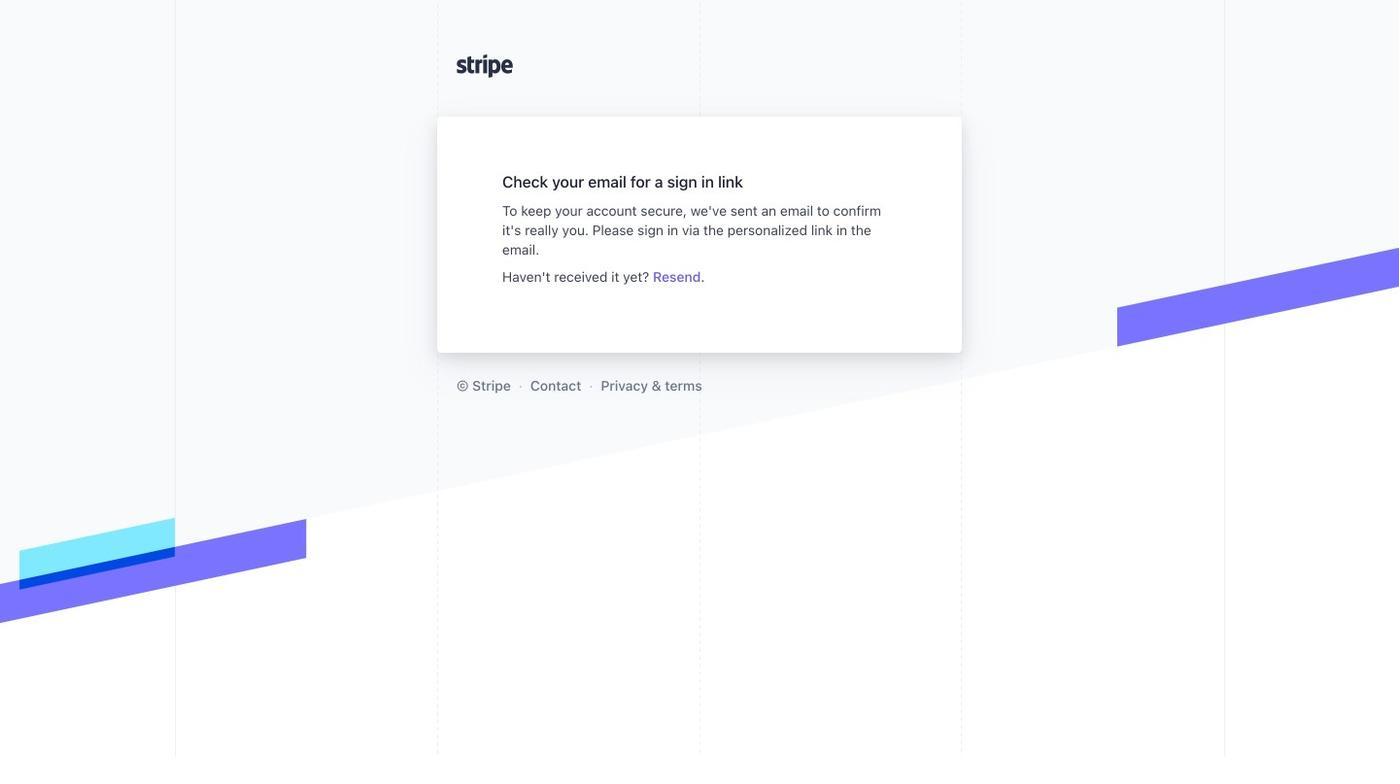 Task type: locate. For each thing, give the bounding box(es) containing it.
stripe image
[[457, 54, 513, 78]]



Task type: vqa. For each thing, say whether or not it's contained in the screenshot.
management within • Create, manage, and distribute virtual and physical cards Expense management • Order fulfillment
no



